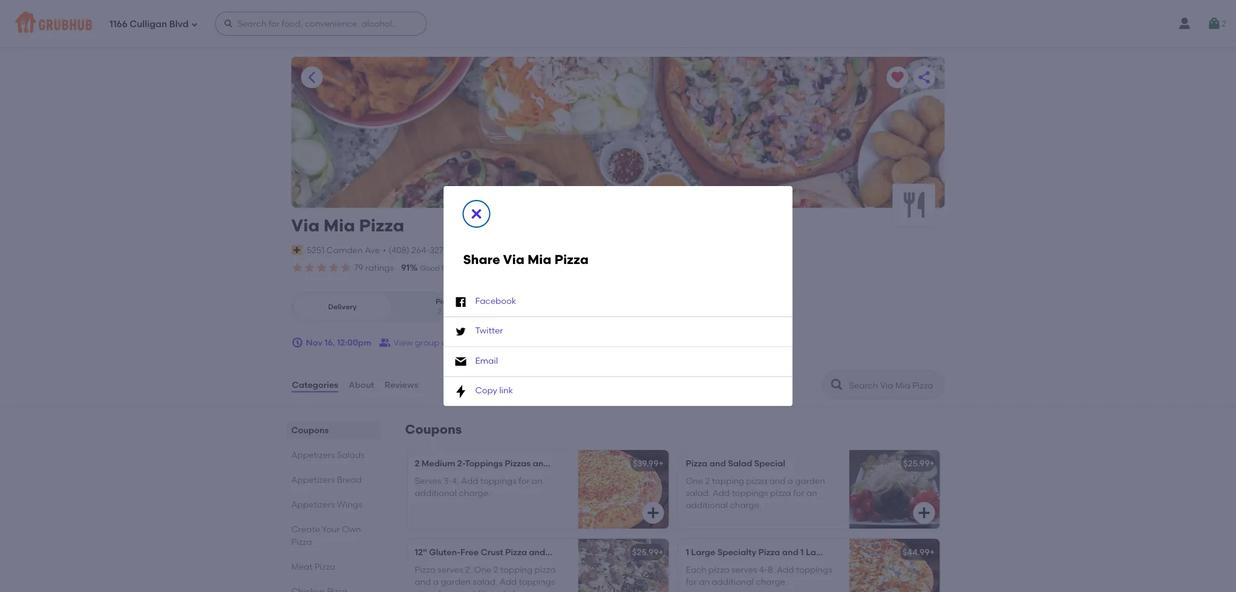 Task type: describe. For each thing, give the bounding box(es) containing it.
add inside pizza serves 2. one 2 topping pizza and a garden salad. add toppings pizza for an additional charge.
[[500, 577, 517, 588]]

+ for 1 large specialty pizza and 1 large single topping pizza
[[930, 548, 935, 558]]

food
[[441, 264, 458, 273]]

and inside pizza serves 2. one 2 topping pizza and a garden salad. add toppings pizza for an additional charge.
[[415, 577, 431, 588]]

$44.99 +
[[903, 548, 935, 558]]

2 large from the left
[[806, 548, 830, 558]]

appetizers for appetizers wings
[[291, 500, 335, 510]]

one inside pizza serves 2. one 2 topping pizza and a garden salad. add toppings pizza for an additional charge.
[[474, 565, 491, 575]]

meat pizza
[[291, 562, 335, 572]]

serves 3-4. add toppings for an additional charge.
[[415, 476, 542, 499]]

79
[[354, 263, 363, 273]]

2.4
[[437, 308, 447, 317]]

$39.99
[[633, 459, 659, 469]]

correct order
[[575, 264, 622, 273]]

people icon image
[[379, 337, 391, 349]]

4.
[[452, 476, 459, 486]]

16,
[[324, 338, 335, 348]]

79 ratings
[[354, 263, 394, 273]]

toppings inside each pizza serves 4-8. add toppings for an additional charge.
[[796, 565, 832, 575]]

0 vertical spatial special
[[754, 459, 785, 469]]

add inside serves 3-4. add toppings for an additional charge.
[[461, 476, 478, 486]]

single
[[832, 548, 858, 558]]

pizzas
[[505, 459, 531, 469]]

meat pizza tab
[[291, 561, 376, 574]]

12"
[[415, 548, 427, 558]]

•
[[383, 245, 386, 255]]

appetizers salads
[[291, 450, 365, 460]]

4-
[[759, 565, 768, 575]]

copy
[[475, 386, 497, 396]]

1 large specialty pizza and 1 large single topping pizza
[[686, 548, 917, 558]]

90
[[467, 263, 478, 273]]

crust
[[481, 548, 503, 558]]

create your own pizza tab
[[291, 523, 376, 549]]

2-
[[457, 459, 465, 469]]

view
[[393, 338, 413, 348]]

(408)
[[389, 245, 409, 255]]

pizza right 'topping'
[[895, 548, 917, 558]]

pizza up 8.
[[758, 548, 780, 558]]

reviews
[[385, 380, 418, 391]]

time
[[500, 264, 516, 273]]

delivery
[[328, 303, 357, 311]]

for inside one 2 topping pizza and a garden salad. add toppings pizza for an additional charge.
[[793, 488, 804, 499]]

appetizers for appetizers salads
[[291, 450, 335, 460]]

pizza up •
[[359, 216, 404, 236]]

5251
[[307, 245, 324, 255]]

$25.99 + for pizza
[[632, 548, 664, 558]]

1166 culligan blvd
[[110, 19, 189, 30]]

salads
[[337, 450, 365, 460]]

pizza right meat
[[315, 562, 335, 572]]

mi
[[450, 308, 458, 317]]

pickup 2.4 mi
[[436, 297, 460, 317]]

toppings inside pizza serves 2. one 2 topping pizza and a garden salad. add toppings pizza for an additional charge.
[[519, 577, 555, 588]]

91
[[401, 263, 410, 273]]

charge. inside one 2 topping pizza and a garden salad. add toppings pizza for an additional charge.
[[730, 501, 761, 511]]

meat
[[291, 562, 313, 572]]

pizza inside each pizza serves 4-8. add toppings for an additional charge.
[[709, 565, 729, 575]]

12" gluten-free crust pizza and salad special
[[415, 548, 605, 558]]

and up one 2 topping pizza and a garden salad. add toppings pizza for an additional charge.
[[710, 459, 726, 469]]

subscription pass image
[[291, 246, 304, 255]]

appetizers bread tab
[[291, 474, 376, 486]]

2.
[[465, 565, 472, 575]]

soda
[[598, 459, 620, 469]]

and up each pizza serves 4-8. add toppings for an additional charge.
[[782, 548, 798, 558]]

garden inside one 2 topping pizza and a garden salad. add toppings pizza for an additional charge.
[[795, 476, 825, 486]]

pizza and salad special
[[686, 459, 785, 469]]

ave
[[365, 245, 380, 255]]

appetizers for appetizers bread
[[291, 475, 335, 485]]

nov
[[306, 338, 322, 348]]

topping inside pizza serves 2. one 2 topping pizza and a garden salad. add toppings pizza for an additional charge.
[[500, 565, 533, 575]]

0 vertical spatial order
[[603, 264, 622, 273]]

pizza right delivery
[[554, 252, 589, 268]]

an inside pizza serves 2. one 2 topping pizza and a garden salad. add toppings pizza for an additional charge.
[[451, 590, 462, 593]]

culligan
[[130, 19, 167, 30]]

additional inside each pizza serves 4-8. add toppings for an additional charge.
[[712, 577, 754, 588]]

create your own pizza
[[291, 525, 361, 548]]

2 inside one 2 topping pizza and a garden salad. add toppings pizza for an additional charge.
[[705, 476, 710, 486]]

link
[[499, 386, 513, 396]]

an inside one 2 topping pizza and a garden salad. add toppings pizza for an additional charge.
[[806, 488, 817, 499]]

salad. inside pizza serves 2. one 2 topping pizza and a garden salad. add toppings pizza for an additional charge.
[[473, 577, 498, 588]]

about
[[349, 380, 374, 391]]

copy link
[[475, 386, 513, 396]]

pizza serves 2. one 2 topping pizza and a garden salad. add toppings pizza for an additional charge.
[[415, 565, 555, 593]]

nov 16, 12:00pm
[[306, 338, 372, 348]]

1 1 from the left
[[686, 548, 689, 558]]

camden
[[326, 245, 363, 255]]

2 button
[[1207, 13, 1226, 34]]

on
[[488, 264, 498, 273]]

1 vertical spatial mia
[[528, 252, 551, 268]]

svg image for 2
[[1207, 16, 1222, 31]]

topping
[[859, 548, 893, 558]]

appetizers wings tab
[[291, 499, 376, 511]]

twitter
[[475, 326, 503, 336]]

2 inside pizza serves 2. one 2 topping pizza and a garden salad. add toppings pizza for an additional charge.
[[493, 565, 498, 575]]

2 medium 2-toppings pizzas and one 2 liter soda
[[415, 459, 620, 469]]

0 vertical spatial via
[[291, 216, 319, 236]]

on time delivery
[[488, 264, 545, 273]]

liter
[[577, 459, 596, 469]]

and right pizzas
[[533, 459, 549, 469]]

toppings inside serves 3-4. add toppings for an additional charge.
[[480, 476, 517, 486]]

5251 camden ave
[[307, 245, 380, 255]]

about button
[[348, 364, 375, 407]]

svg image for nov 16, 12:00pm
[[291, 337, 303, 349]]

pizza right crust at the bottom left
[[505, 548, 527, 558]]

12" gluten-free crust pizza and salad special image
[[578, 540, 669, 593]]



Task type: locate. For each thing, give the bounding box(es) containing it.
blvd
[[169, 19, 189, 30]]

medium
[[422, 459, 455, 469]]

an down gluten-
[[451, 590, 462, 593]]

for inside serves 3-4. add toppings for an additional charge.
[[519, 476, 530, 486]]

delivery
[[518, 264, 545, 273]]

serves
[[415, 476, 441, 486]]

topping down 12" gluten-free crust pizza and salad special
[[500, 565, 533, 575]]

additional down the serves
[[415, 488, 457, 499]]

mia up 5251 camden ave
[[324, 216, 355, 236]]

ratings
[[365, 263, 394, 273]]

1 vertical spatial $25.99 +
[[632, 548, 664, 558]]

pickup
[[436, 297, 460, 306]]

a inside pizza serves 2. one 2 topping pizza and a garden salad. add toppings pizza for an additional charge.
[[433, 577, 439, 588]]

one inside one 2 topping pizza and a garden salad. add toppings pizza for an additional charge.
[[686, 476, 703, 486]]

for inside each pizza serves 4-8. add toppings for an additional charge.
[[686, 577, 697, 588]]

serves inside each pizza serves 4-8. add toppings for an additional charge.
[[731, 565, 757, 575]]

appetizers
[[291, 450, 335, 460], [291, 475, 335, 485], [291, 500, 335, 510]]

pizza and salad special image
[[849, 451, 940, 529]]

an down 'each'
[[699, 577, 710, 588]]

3 appetizers from the top
[[291, 500, 335, 510]]

via mia pizza
[[291, 216, 404, 236]]

for down 'each'
[[686, 577, 697, 588]]

each pizza serves 4-8. add toppings for an additional charge.
[[686, 565, 832, 588]]

coupons tab
[[291, 424, 376, 437]]

an
[[532, 476, 542, 486], [806, 488, 817, 499], [699, 577, 710, 588], [451, 590, 462, 593]]

0 vertical spatial one
[[551, 459, 568, 469]]

0 vertical spatial $25.99 +
[[903, 459, 935, 469]]

and down 12"
[[415, 577, 431, 588]]

2 vertical spatial one
[[474, 565, 491, 575]]

264-
[[411, 245, 430, 255]]

0 horizontal spatial a
[[433, 577, 439, 588]]

2 vertical spatial appetizers
[[291, 500, 335, 510]]

an down the 2 medium 2-toppings pizzas and one 2 liter soda
[[532, 476, 542, 486]]

0 horizontal spatial salad.
[[473, 577, 498, 588]]

1166
[[110, 19, 127, 30]]

$25.99 for pizza serves 2. one 2 topping pizza and a garden salad. add toppings pizza for an additional charge.
[[632, 548, 659, 558]]

for down gluten-
[[438, 590, 449, 593]]

charge. down 8.
[[756, 577, 787, 588]]

salad. down crust at the bottom left
[[473, 577, 498, 588]]

share icon image
[[917, 70, 931, 85]]

topping inside one 2 topping pizza and a garden salad. add toppings pizza for an additional charge.
[[712, 476, 744, 486]]

and down 'pizza and salad special'
[[769, 476, 786, 486]]

0 vertical spatial appetizers
[[291, 450, 335, 460]]

1 horizontal spatial $25.99
[[903, 459, 930, 469]]

additional inside serves 3-4. add toppings for an additional charge.
[[415, 488, 457, 499]]

create
[[291, 525, 320, 535]]

charge.
[[459, 488, 490, 499], [730, 501, 761, 511], [756, 577, 787, 588], [508, 590, 539, 593]]

toppings down toppings
[[480, 476, 517, 486]]

0 horizontal spatial one
[[474, 565, 491, 575]]

coupons
[[405, 422, 462, 438], [291, 425, 329, 436]]

mia left 87
[[528, 252, 551, 268]]

and right crust at the bottom left
[[529, 548, 545, 558]]

0 horizontal spatial topping
[[500, 565, 533, 575]]

saved restaurant button
[[887, 67, 908, 88]]

2 serves from the left
[[731, 565, 757, 575]]

appetizers bread
[[291, 475, 362, 485]]

your
[[322, 525, 340, 535]]

1 large from the left
[[691, 548, 715, 558]]

pizza
[[359, 216, 404, 236], [554, 252, 589, 268], [686, 459, 707, 469], [291, 537, 312, 548], [505, 548, 527, 558], [758, 548, 780, 558], [895, 548, 917, 558], [315, 562, 335, 572], [415, 565, 435, 575]]

a inside one 2 topping pizza and a garden salad. add toppings pizza for an additional charge.
[[788, 476, 793, 486]]

garden
[[795, 476, 825, 486], [441, 577, 471, 588]]

2
[[1222, 18, 1226, 29], [415, 459, 420, 469], [570, 459, 575, 469], [705, 476, 710, 486], [493, 565, 498, 575]]

an inside each pizza serves 4-8. add toppings for an additional charge.
[[699, 577, 710, 588]]

1 vertical spatial $25.99
[[632, 548, 659, 558]]

1 horizontal spatial coupons
[[405, 422, 462, 438]]

2 horizontal spatial one
[[686, 476, 703, 486]]

additional down specialty
[[712, 577, 754, 588]]

1 horizontal spatial mia
[[528, 252, 551, 268]]

1 horizontal spatial large
[[806, 548, 830, 558]]

1 horizontal spatial 1
[[800, 548, 804, 558]]

1 horizontal spatial one
[[551, 459, 568, 469]]

view group order
[[393, 338, 464, 348]]

for inside pizza serves 2. one 2 topping pizza and a garden salad. add toppings pizza for an additional charge.
[[438, 590, 449, 593]]

svg image
[[1207, 16, 1222, 31], [453, 295, 468, 310], [453, 325, 468, 340], [291, 337, 303, 349], [453, 355, 468, 369], [453, 385, 468, 399]]

1 horizontal spatial salad
[[728, 459, 752, 469]]

good
[[420, 264, 440, 273]]

coupons up medium
[[405, 422, 462, 438]]

0 horizontal spatial special
[[574, 548, 605, 558]]

8.
[[768, 565, 775, 575]]

own
[[342, 525, 361, 535]]

3278
[[430, 245, 448, 255]]

pizza down 12"
[[415, 565, 435, 575]]

0 horizontal spatial 1
[[686, 548, 689, 558]]

share via mia pizza
[[463, 252, 589, 268]]

view group order button
[[379, 332, 464, 354]]

specialty
[[717, 548, 756, 558]]

$25.99
[[903, 459, 930, 469], [632, 548, 659, 558]]

• (408) 264-3278
[[383, 245, 448, 255]]

additional down 'pizza and salad special'
[[686, 501, 728, 511]]

coupons inside 'tab'
[[291, 425, 329, 436]]

large up 'each'
[[691, 548, 715, 558]]

via right on
[[503, 252, 524, 268]]

0 horizontal spatial large
[[691, 548, 715, 558]]

free
[[460, 548, 479, 558]]

for down pizzas
[[519, 476, 530, 486]]

0 horizontal spatial $25.99 +
[[632, 548, 664, 558]]

5251 camden ave button
[[306, 244, 380, 257]]

svg image for email
[[453, 355, 468, 369]]

serves
[[437, 565, 463, 575], [731, 565, 757, 575]]

correct
[[575, 264, 602, 273]]

2 inside button
[[1222, 18, 1226, 29]]

svg image inside nov 16, 12:00pm button
[[291, 337, 303, 349]]

svg image for facebook
[[453, 295, 468, 310]]

toppings
[[480, 476, 517, 486], [732, 488, 768, 499], [796, 565, 832, 575], [519, 577, 555, 588]]

salad. inside one 2 topping pizza and a garden salad. add toppings pizza for an additional charge.
[[686, 488, 711, 499]]

1 vertical spatial one
[[686, 476, 703, 486]]

group
[[415, 338, 439, 348]]

toppings down 'pizza and salad special'
[[732, 488, 768, 499]]

for up 1 large specialty pizza and 1 large single topping pizza
[[793, 488, 804, 499]]

0 vertical spatial mia
[[324, 216, 355, 236]]

nov 16, 12:00pm button
[[291, 332, 372, 354]]

toppings down 12" gluten-free crust pizza and salad special
[[519, 577, 555, 588]]

12:00pm
[[337, 338, 372, 348]]

one 2 topping pizza and a garden salad. add toppings pizza for an additional charge.
[[686, 476, 825, 511]]

serves down gluten-
[[437, 565, 463, 575]]

add down 12" gluten-free crust pizza and salad special
[[500, 577, 517, 588]]

saved restaurant image
[[890, 70, 905, 85]]

add inside each pizza serves 4-8. add toppings for an additional charge.
[[777, 565, 794, 575]]

charge. inside pizza serves 2. one 2 topping pizza and a garden salad. add toppings pizza for an additional charge.
[[508, 590, 539, 593]]

serves inside pizza serves 2. one 2 topping pizza and a garden salad. add toppings pizza for an additional charge.
[[437, 565, 463, 575]]

pizza down 'create'
[[291, 537, 312, 548]]

via up subscription pass icon at the top left of the page
[[291, 216, 319, 236]]

1 horizontal spatial special
[[754, 459, 785, 469]]

order
[[603, 264, 622, 273], [441, 338, 464, 348]]

gluten-
[[429, 548, 460, 558]]

0 horizontal spatial order
[[441, 338, 464, 348]]

and
[[533, 459, 549, 469], [710, 459, 726, 469], [769, 476, 786, 486], [529, 548, 545, 558], [782, 548, 798, 558], [415, 577, 431, 588]]

charge. down 12" gluten-free crust pizza and salad special
[[508, 590, 539, 593]]

star icon image
[[291, 262, 303, 274], [303, 262, 316, 274], [316, 262, 328, 274], [328, 262, 340, 274], [340, 262, 352, 274], [340, 262, 352, 274]]

1 vertical spatial via
[[503, 252, 524, 268]]

1 horizontal spatial garden
[[795, 476, 825, 486]]

additional down 2.
[[464, 590, 506, 593]]

Search Via Mia Pizza search field
[[848, 380, 941, 391]]

appetizers up appetizers wings
[[291, 475, 335, 485]]

0 vertical spatial a
[[788, 476, 793, 486]]

charge. inside serves 3-4. add toppings for an additional charge.
[[459, 488, 490, 499]]

pizza
[[746, 476, 767, 486], [770, 488, 791, 499], [535, 565, 555, 575], [709, 565, 729, 575], [415, 590, 436, 593]]

good food
[[420, 264, 458, 273]]

1 appetizers from the top
[[291, 450, 335, 460]]

email
[[475, 356, 498, 366]]

salad. down 'pizza and salad special'
[[686, 488, 711, 499]]

0 horizontal spatial via
[[291, 216, 319, 236]]

toppings inside one 2 topping pizza and a garden salad. add toppings pizza for an additional charge.
[[732, 488, 768, 499]]

add down 'pizza and salad special'
[[713, 488, 730, 499]]

large left single
[[806, 548, 830, 558]]

0 horizontal spatial salad
[[547, 548, 572, 558]]

1 horizontal spatial a
[[788, 476, 793, 486]]

svg image for twitter
[[453, 325, 468, 340]]

0 horizontal spatial serves
[[437, 565, 463, 575]]

appetizers inside appetizers bread tab
[[291, 475, 335, 485]]

option group
[[291, 292, 499, 323]]

facebook
[[475, 296, 516, 306]]

caret left icon image
[[305, 70, 319, 85]]

charge. down 'pizza and salad special'
[[730, 501, 761, 511]]

wings
[[337, 500, 362, 510]]

1 vertical spatial appetizers
[[291, 475, 335, 485]]

1 horizontal spatial order
[[603, 264, 622, 273]]

categories button
[[291, 364, 339, 407]]

one right 2.
[[474, 565, 491, 575]]

and inside one 2 topping pizza and a garden salad. add toppings pizza for an additional charge.
[[769, 476, 786, 486]]

svg image for copy link
[[453, 385, 468, 399]]

order right correct
[[603, 264, 622, 273]]

1 vertical spatial salad.
[[473, 577, 498, 588]]

serves down specialty
[[731, 565, 757, 575]]

option group containing pickup
[[291, 292, 499, 323]]

charge. down "4."
[[459, 488, 490, 499]]

order right group
[[441, 338, 464, 348]]

0 horizontal spatial $25.99
[[632, 548, 659, 558]]

+ for 2 medium 2-toppings pizzas and one 2 liter soda
[[659, 459, 664, 469]]

1 horizontal spatial $25.99 +
[[903, 459, 935, 469]]

reviews button
[[384, 364, 419, 407]]

1 vertical spatial topping
[[500, 565, 533, 575]]

1 left single
[[800, 548, 804, 558]]

1 vertical spatial garden
[[441, 577, 471, 588]]

main navigation navigation
[[0, 0, 1236, 47]]

add right 8.
[[777, 565, 794, 575]]

1 up 'each'
[[686, 548, 689, 558]]

mia
[[324, 216, 355, 236], [528, 252, 551, 268]]

topping down 'pizza and salad special'
[[712, 476, 744, 486]]

1 horizontal spatial serves
[[731, 565, 757, 575]]

one down 'pizza and salad special'
[[686, 476, 703, 486]]

1 horizontal spatial via
[[503, 252, 524, 268]]

salad.
[[686, 488, 711, 499], [473, 577, 498, 588]]

via mia pizza logo image
[[893, 184, 935, 226]]

$25.99 + for garden
[[903, 459, 935, 469]]

one
[[551, 459, 568, 469], [686, 476, 703, 486], [474, 565, 491, 575]]

+ for 12" gluten-free crust pizza and salad special
[[659, 548, 664, 558]]

1 serves from the left
[[437, 565, 463, 575]]

appetizers inside appetizers salads tab
[[291, 450, 335, 460]]

an inside serves 3-4. add toppings for an additional charge.
[[532, 476, 542, 486]]

1 vertical spatial salad
[[547, 548, 572, 558]]

appetizers salads tab
[[291, 449, 376, 462]]

appetizers inside appetizers wings tab
[[291, 500, 335, 510]]

1 vertical spatial order
[[441, 338, 464, 348]]

additional inside pizza serves 2. one 2 topping pizza and a garden salad. add toppings pizza for an additional charge.
[[464, 590, 506, 593]]

each
[[686, 565, 707, 575]]

1 horizontal spatial salad.
[[686, 488, 711, 499]]

0 vertical spatial garden
[[795, 476, 825, 486]]

$39.99 +
[[633, 459, 664, 469]]

charge. inside each pizza serves 4-8. add toppings for an additional charge.
[[756, 577, 787, 588]]

share
[[463, 252, 500, 268]]

toppings down 1 large specialty pizza and 1 large single topping pizza
[[796, 565, 832, 575]]

coupons up appetizers salads
[[291, 425, 329, 436]]

garden inside pizza serves 2. one 2 topping pizza and a garden salad. add toppings pizza for an additional charge.
[[441, 577, 471, 588]]

order inside button
[[441, 338, 464, 348]]

1 horizontal spatial topping
[[712, 476, 744, 486]]

an up 1 large specialty pizza and 1 large single topping pizza
[[806, 488, 817, 499]]

add inside one 2 topping pizza and a garden salad. add toppings pizza for an additional charge.
[[713, 488, 730, 499]]

one left liter
[[551, 459, 568, 469]]

0 horizontal spatial mia
[[324, 216, 355, 236]]

2 medium 2-toppings pizzas and one 2 liter soda image
[[578, 451, 669, 529]]

svg image inside 2 button
[[1207, 16, 1222, 31]]

search icon image
[[830, 378, 844, 393]]

additional inside one 2 topping pizza and a garden salad. add toppings pizza for an additional charge.
[[686, 501, 728, 511]]

+ for pizza and salad special
[[930, 459, 935, 469]]

pizza inside pizza serves 2. one 2 topping pizza and a garden salad. add toppings pizza for an additional charge.
[[415, 565, 435, 575]]

appetizers up 'create'
[[291, 500, 335, 510]]

toppings
[[465, 459, 503, 469]]

pizza right $39.99 +
[[686, 459, 707, 469]]

+
[[659, 459, 664, 469], [930, 459, 935, 469], [659, 548, 664, 558], [930, 548, 935, 558]]

add
[[461, 476, 478, 486], [713, 488, 730, 499], [777, 565, 794, 575], [500, 577, 517, 588]]

0 horizontal spatial garden
[[441, 577, 471, 588]]

categories
[[292, 380, 338, 391]]

0 horizontal spatial coupons
[[291, 425, 329, 436]]

pizza inside create your own pizza
[[291, 537, 312, 548]]

topping
[[712, 476, 744, 486], [500, 565, 533, 575]]

add right "4."
[[461, 476, 478, 486]]

1 vertical spatial special
[[574, 548, 605, 558]]

87
[[555, 263, 564, 273]]

tab
[[291, 586, 376, 593]]

1 large specialty pizza and 1 large single topping pizza image
[[849, 540, 940, 593]]

$25.99 +
[[903, 459, 935, 469], [632, 548, 664, 558]]

(408) 264-3278 button
[[389, 244, 448, 257]]

special
[[754, 459, 785, 469], [574, 548, 605, 558]]

2 appetizers from the top
[[291, 475, 335, 485]]

appetizers up appetizers bread
[[291, 450, 335, 460]]

$25.99 for one 2 topping pizza and a garden salad. add toppings pizza for an additional charge.
[[903, 459, 930, 469]]

salad
[[728, 459, 752, 469], [547, 548, 572, 558]]

$44.99
[[903, 548, 930, 558]]

additional
[[415, 488, 457, 499], [686, 501, 728, 511], [712, 577, 754, 588], [464, 590, 506, 593]]

3-
[[444, 476, 452, 486]]

1 vertical spatial a
[[433, 577, 439, 588]]

0 vertical spatial topping
[[712, 476, 744, 486]]

0 vertical spatial salad.
[[686, 488, 711, 499]]

svg image
[[224, 19, 233, 28], [191, 21, 198, 28], [469, 207, 484, 221], [646, 506, 660, 521], [917, 506, 931, 521]]

0 vertical spatial salad
[[728, 459, 752, 469]]

bread
[[337, 475, 362, 485]]

2 1 from the left
[[800, 548, 804, 558]]

0 vertical spatial $25.99
[[903, 459, 930, 469]]



Task type: vqa. For each thing, say whether or not it's contained in the screenshot.
$6.99 delivery at the left
no



